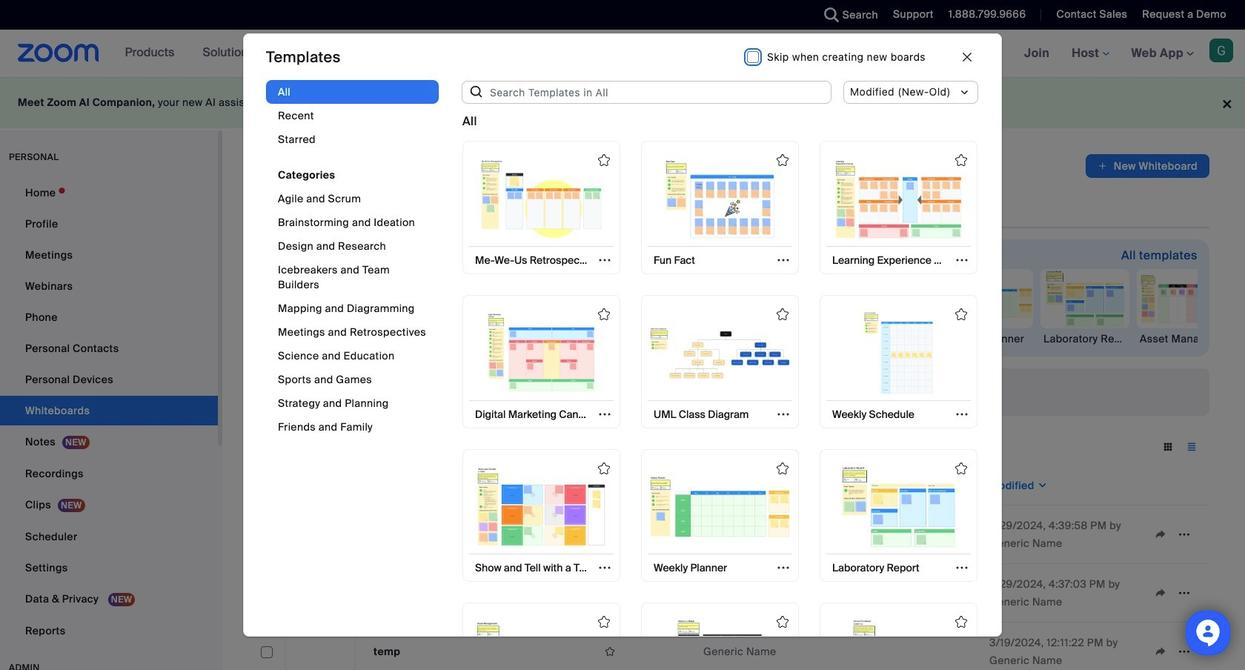 Task type: locate. For each thing, give the bounding box(es) containing it.
asset management element
[[1137, 331, 1226, 346]]

thumbnail for social emotional learning image
[[828, 619, 969, 670]]

categories element
[[266, 80, 439, 454]]

add to starred image for the thumbnail for uml class diagram
[[777, 308, 789, 320]]

temp element
[[374, 645, 401, 658]]

add to starred image
[[598, 154, 610, 166], [956, 154, 967, 166], [598, 308, 610, 320], [598, 616, 610, 628], [777, 616, 789, 628]]

close image
[[963, 53, 972, 62]]

add to starred image
[[777, 154, 789, 166], [777, 308, 789, 320], [956, 308, 967, 320], [598, 462, 610, 474], [777, 462, 789, 474], [956, 462, 967, 474], [956, 616, 967, 628]]

thumbnail for learning experience canvas image
[[828, 157, 969, 240]]

add to starred image inside card for template uml class diagram element
[[777, 308, 789, 320]]

add to starred image inside card for template learning experience canvas element
[[956, 154, 967, 166]]

add to starred image inside card for template show and tell with a twist element
[[598, 462, 610, 474]]

personal menu menu
[[0, 178, 218, 647]]

add to starred image inside card for template weekly schedule 'element'
[[956, 308, 967, 320]]

add to starred image for thumbnail for weekly planner
[[777, 462, 789, 474]]

show and tell with a twist element
[[848, 331, 937, 346]]

card for template laboratory report element
[[820, 449, 978, 582]]

card for template asset management element
[[463, 603, 620, 670]]

add to starred image for thumbnail for laboratory report on the bottom right
[[956, 462, 967, 474]]

footer
[[0, 77, 1245, 128]]

thumbnail for uml class diagram image
[[650, 311, 791, 394]]

thumbnail for sentence maker image
[[650, 619, 791, 670]]

card for template uml class diagram element
[[641, 295, 799, 428]]

add to starred image inside card for template me-we-us retrospective element
[[598, 154, 610, 166]]

add to starred image inside card for template sentence maker element
[[777, 616, 789, 628]]

add to starred image for thumbnail for me-we-us retrospective
[[598, 154, 610, 166]]

status
[[463, 113, 477, 131]]

thumbnail for asset management image
[[471, 619, 612, 670]]

cell
[[285, 514, 356, 554], [261, 529, 273, 541], [841, 532, 984, 537], [841, 564, 984, 623], [285, 573, 356, 613], [261, 588, 273, 600], [841, 623, 984, 670]]

add to starred image for thumbnail for show and tell with a twist
[[598, 462, 610, 474]]

laboratory report element
[[1041, 331, 1130, 346]]

add to starred image inside card for template fun fact element
[[777, 154, 789, 166]]

add to starred image inside card for template laboratory report element
[[956, 462, 967, 474]]

add to starred image for thumbnail for weekly schedule
[[956, 308, 967, 320]]

card for template weekly planner element
[[641, 449, 799, 582]]

list mode, selected image
[[1180, 440, 1204, 454]]

card for template weekly schedule element
[[820, 295, 978, 428]]

banner
[[0, 30, 1245, 78]]

add to starred image inside card for template weekly planner element
[[777, 462, 789, 474]]

digital marketing canvas element
[[559, 331, 648, 346]]

meetings navigation
[[935, 30, 1245, 78]]

application
[[1086, 154, 1210, 178], [258, 466, 1210, 670], [598, 523, 692, 546], [598, 582, 692, 604], [598, 640, 692, 663]]

thumbnail for weekly schedule image
[[828, 311, 969, 394]]

add to starred image inside card for template digital marketing canvas element
[[598, 308, 610, 320]]



Task type: vqa. For each thing, say whether or not it's contained in the screenshot.
Zoom Out image
no



Task type: describe. For each thing, give the bounding box(es) containing it.
add to starred image inside the card for template social emotional learning element
[[956, 616, 967, 628]]

card for template digital marketing canvas element
[[463, 295, 620, 428]]

me-we-us retrospective element
[[270, 331, 359, 346]]

tabs of all whiteboard page tab list
[[258, 190, 906, 228]]

card for template learning experience canvas element
[[820, 141, 978, 274]]

card for template me-we-us retrospective element
[[463, 141, 620, 274]]

product information navigation
[[114, 30, 468, 77]]

add to starred image for thumbnail for digital marketing canvas
[[598, 308, 610, 320]]

fun fact element
[[366, 331, 455, 346]]

card for template fun fact element
[[641, 141, 799, 274]]

thumbnail for laboratory report image
[[828, 465, 969, 548]]

weekly schedule element
[[752, 331, 841, 346]]

thumbnail for show and tell with a twist image
[[471, 465, 612, 548]]

card for template show and tell with a twist element
[[463, 449, 620, 582]]

thumbnail for fun fact image
[[650, 157, 791, 240]]

Search Templates in All text field
[[484, 80, 832, 104]]

Search text field
[[264, 435, 390, 459]]

uml class diagram element
[[655, 331, 744, 346]]

card for template social emotional learning element
[[820, 603, 978, 670]]

learning experience canvas element
[[463, 331, 552, 346]]

thumbnail for me-we-us retrospective image
[[471, 157, 612, 240]]

card for template sentence maker element
[[641, 603, 799, 670]]

grid mode, not selected image
[[1156, 440, 1180, 454]]

thumbnail for digital marketing canvas image
[[471, 311, 612, 394]]

weekly planner element
[[944, 331, 1033, 346]]

add to starred image for thumbnail for fun fact
[[777, 154, 789, 166]]

thumbnail of temp image
[[285, 632, 355, 670]]

add to starred image inside card for template asset management 'element'
[[598, 616, 610, 628]]

thumbnail for weekly planner image
[[650, 465, 791, 548]]

add to starred image for thumbnail for learning experience canvas
[[956, 154, 967, 166]]



